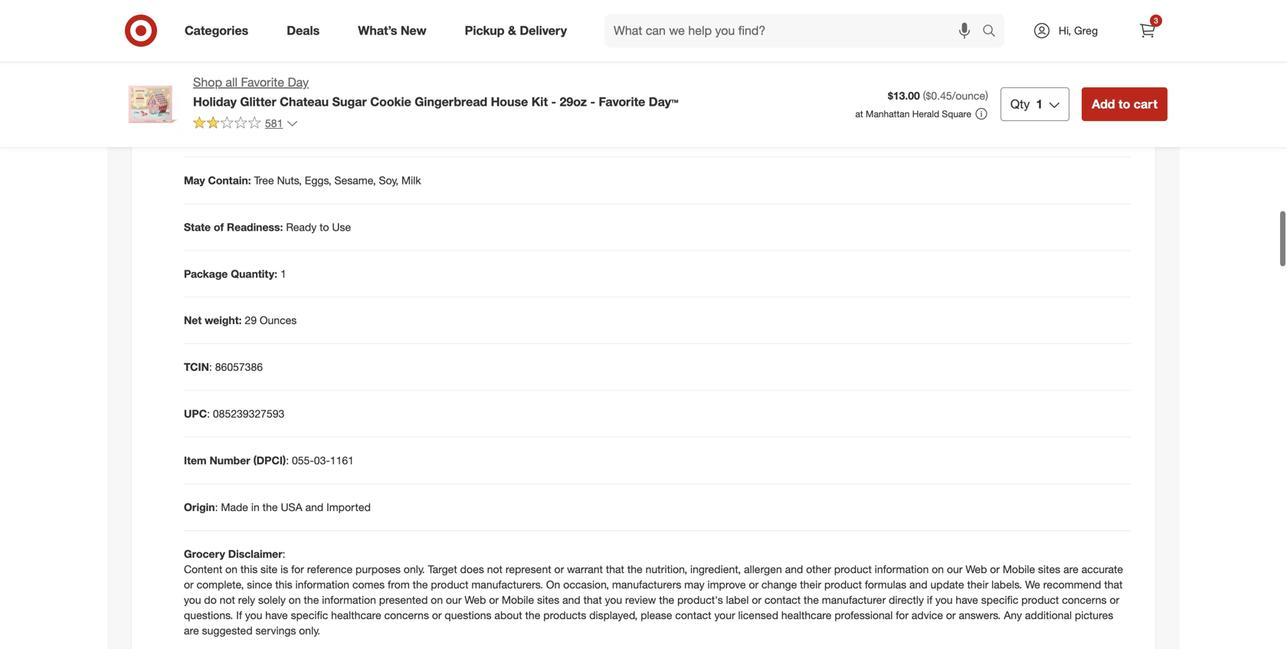Task type: vqa. For each thing, say whether or not it's contained in the screenshot.


Task type: locate. For each thing, give the bounding box(es) containing it.
0 horizontal spatial healthcare
[[331, 609, 381, 622]]

new
[[401, 23, 427, 38]]

that right warrant
[[606, 563, 625, 576]]

&
[[508, 23, 517, 38]]

pictures
[[1075, 609, 1114, 622]]

1 vertical spatial specific
[[291, 609, 328, 622]]

that down accurate
[[1105, 578, 1123, 591]]

2 horizontal spatial that
[[1105, 578, 1123, 591]]

: left 085239327593
[[207, 407, 210, 421]]

net weight: 29 ounces
[[184, 314, 297, 327]]

2 healthcare from the left
[[782, 609, 832, 622]]

0 horizontal spatial not
[[220, 593, 235, 607]]

1 vertical spatial concerns
[[384, 609, 429, 622]]

pickup & delivery
[[465, 23, 567, 38]]

sugar
[[332, 94, 367, 109]]

1 vertical spatial are
[[184, 624, 199, 637]]

0 vertical spatial to
[[1119, 97, 1131, 112]]

0 vertical spatial 1
[[1036, 97, 1043, 112]]

concerns up pictures
[[1062, 593, 1107, 607]]

: left 86057386
[[209, 360, 212, 374]]

0 vertical spatial sites
[[1039, 563, 1061, 576]]

are
[[1064, 563, 1079, 576], [184, 624, 199, 637]]

all right shop
[[226, 75, 238, 90]]

0 vertical spatial are
[[1064, 563, 1079, 576]]

information down comes
[[322, 593, 376, 607]]

0 vertical spatial have
[[956, 593, 979, 607]]

at
[[856, 108, 864, 120]]

0 vertical spatial information
[[875, 563, 929, 576]]

2 - from the left
[[591, 94, 596, 109]]

warrant
[[567, 563, 603, 576]]

purposes
[[356, 563, 401, 576]]

tree
[[254, 173, 274, 187]]

information up formulas at the bottom right of page
[[875, 563, 929, 576]]

1 horizontal spatial concerns
[[1062, 593, 1107, 607]]

greg
[[1075, 24, 1098, 37]]

contain:
[[208, 173, 251, 187]]

their left the labels.
[[968, 578, 989, 591]]

that
[[606, 563, 625, 576], [1105, 578, 1123, 591], [584, 593, 602, 607]]

this down disclaimer
[[241, 563, 258, 576]]

0 vertical spatial favorite
[[241, 75, 284, 90]]

1 vertical spatial to
[[320, 220, 329, 234]]

581 link
[[193, 116, 298, 133]]

only. right servings
[[299, 624, 320, 637]]

: up is
[[283, 547, 286, 561]]

concerns
[[1062, 593, 1107, 607], [384, 609, 429, 622]]

usa
[[281, 501, 303, 514]]

0 horizontal spatial sites
[[537, 593, 560, 607]]

have up servings
[[265, 609, 288, 622]]

1 horizontal spatial for
[[896, 609, 909, 622]]

mobile
[[1003, 563, 1036, 576], [502, 593, 534, 607]]

3
[[1154, 16, 1159, 25]]

1 vertical spatial favorite
[[599, 94, 646, 109]]

or up licensed
[[752, 593, 762, 607]]

$13.00 ( $0.45 /ounce )
[[888, 89, 989, 102]]

sites up we
[[1039, 563, 1061, 576]]

not down complete,
[[220, 593, 235, 607]]

0 horizontal spatial to
[[320, 220, 329, 234]]

healthcare down change
[[782, 609, 832, 622]]

1 vertical spatial sites
[[537, 593, 560, 607]]

readiness:
[[227, 220, 283, 234]]

1 horizontal spatial to
[[1119, 97, 1131, 112]]

their
[[800, 578, 822, 591], [968, 578, 989, 591]]

only.
[[404, 563, 425, 576], [299, 624, 320, 637]]

to left use
[[320, 220, 329, 234]]

1 their from the left
[[800, 578, 822, 591]]

085239327593
[[213, 407, 285, 421]]

0 horizontal spatial all
[[204, 21, 213, 33]]

to right add
[[1119, 97, 1131, 112]]

favorite left day™
[[599, 94, 646, 109]]

do
[[204, 593, 217, 607]]

this down is
[[275, 578, 292, 591]]

1 horizontal spatial mobile
[[1003, 563, 1036, 576]]

are up recommend
[[1064, 563, 1079, 576]]

1 horizontal spatial web
[[966, 563, 987, 576]]

information down reference
[[295, 578, 350, 591]]

: inside grocery disclaimer : content on this site is for reference purposes only.  target does not represent or warrant that the nutrition, ingredient, allergen and other product information on our web or mobile sites are accurate or complete, since this information comes from the product manufacturers.  on occasion, manufacturers may improve or change their product formulas and update their labels.  we recommend that you do not rely solely on the information presented on our web or mobile sites and that you review the product's label or contact the manufacturer directly if you have specific product concerns or questions.  if you have specific healthcare concerns or questions about the products displayed, please contact your licensed healthcare professional for advice or answers.  any additional pictures are suggested servings only.
[[283, 547, 286, 561]]

the down reference
[[304, 593, 319, 607]]

mobile up the labels.
[[1003, 563, 1036, 576]]

questions.
[[184, 609, 233, 622]]

contact down product's at the right
[[676, 609, 712, 622]]

chateau
[[280, 94, 329, 109]]

recommend
[[1044, 578, 1102, 591]]

you
[[184, 593, 201, 607], [605, 593, 622, 607], [936, 593, 953, 607], [245, 609, 262, 622]]

1 horizontal spatial -
[[591, 94, 596, 109]]

healthcare
[[331, 609, 381, 622], [782, 609, 832, 622]]

1 horizontal spatial that
[[606, 563, 625, 576]]

target
[[428, 563, 457, 576]]

favorite up glitter
[[241, 75, 284, 90]]

is
[[281, 563, 288, 576]]

1 right quantity: at the top left of the page
[[280, 267, 286, 280]]

for right is
[[291, 563, 304, 576]]

: left 055-
[[286, 454, 289, 467]]

questions
[[445, 609, 492, 622]]

0 horizontal spatial only.
[[299, 624, 320, 637]]

specific down the labels.
[[982, 593, 1019, 607]]

what's new
[[358, 23, 427, 38]]

1 vertical spatial only.
[[299, 624, 320, 637]]

1 horizontal spatial all
[[226, 75, 238, 90]]

pickup
[[465, 23, 505, 38]]

1 vertical spatial have
[[265, 609, 288, 622]]

products
[[544, 609, 587, 622]]

1 vertical spatial web
[[465, 593, 486, 607]]

: for 86057386
[[209, 360, 212, 374]]

1 horizontal spatial favorite
[[599, 94, 646, 109]]

sites down "on"
[[537, 593, 560, 607]]

for
[[291, 563, 304, 576], [896, 609, 909, 622]]

1 vertical spatial mobile
[[502, 593, 534, 607]]

0 vertical spatial our
[[947, 563, 963, 576]]

the up manufacturers on the bottom of page
[[628, 563, 643, 576]]

web up questions on the left bottom of the page
[[465, 593, 486, 607]]

to
[[1119, 97, 1131, 112], [320, 220, 329, 234]]

upc : 085239327593
[[184, 407, 285, 421]]

1 vertical spatial this
[[275, 578, 292, 591]]

info
[[259, 21, 274, 33]]

manufacturers.
[[472, 578, 543, 591]]

are down questions.
[[184, 624, 199, 637]]

0 horizontal spatial their
[[800, 578, 822, 591]]

1 vertical spatial that
[[1105, 578, 1123, 591]]

add to cart
[[1092, 97, 1158, 112]]

herald
[[913, 108, 940, 120]]

0 horizontal spatial contact
[[676, 609, 712, 622]]

2 vertical spatial that
[[584, 593, 602, 607]]

1 vertical spatial not
[[220, 593, 235, 607]]

0 vertical spatial that
[[606, 563, 625, 576]]

manufacturer
[[822, 593, 886, 607]]

house
[[491, 94, 528, 109]]

: left made
[[215, 501, 218, 514]]

1 vertical spatial contact
[[676, 609, 712, 622]]

specific up servings
[[291, 609, 328, 622]]

if
[[236, 609, 242, 622]]

0 horizontal spatial this
[[241, 563, 258, 576]]

search
[[976, 25, 1013, 40]]

1 horizontal spatial are
[[1064, 563, 1079, 576]]

this
[[241, 563, 258, 576], [275, 578, 292, 591]]

grocery
[[184, 547, 225, 561]]

their down other
[[800, 578, 822, 591]]

- right the 29oz
[[591, 94, 596, 109]]

0 vertical spatial concerns
[[1062, 593, 1107, 607]]

package
[[184, 267, 228, 280]]

concerns down presented
[[384, 609, 429, 622]]

only. up the from
[[404, 563, 425, 576]]

1
[[1036, 97, 1043, 112], [280, 267, 286, 280]]

that down occasion,
[[584, 593, 602, 607]]

mobile up about
[[502, 593, 534, 607]]

1 horizontal spatial sites
[[1039, 563, 1061, 576]]

allergen
[[744, 563, 782, 576]]

our up questions on the left bottom of the page
[[446, 593, 462, 607]]

0 horizontal spatial for
[[291, 563, 304, 576]]

0 vertical spatial all
[[204, 21, 213, 33]]

comes
[[353, 578, 385, 591]]

0 vertical spatial only.
[[404, 563, 425, 576]]

1 right the qty
[[1036, 97, 1043, 112]]

contact down change
[[765, 593, 801, 607]]

not up the manufacturers.
[[487, 563, 503, 576]]

0 vertical spatial not
[[487, 563, 503, 576]]

web up answers.
[[966, 563, 987, 576]]

0 horizontal spatial 1
[[280, 267, 286, 280]]

3 link
[[1131, 14, 1165, 48]]

all right show
[[204, 21, 213, 33]]

0 horizontal spatial have
[[265, 609, 288, 622]]

1 vertical spatial our
[[446, 593, 462, 607]]

specific
[[982, 593, 1019, 607], [291, 609, 328, 622]]

have up answers.
[[956, 593, 979, 607]]

: for 085239327593
[[207, 407, 210, 421]]

(dpci)
[[253, 454, 286, 467]]

suggested
[[202, 624, 253, 637]]

displayed,
[[590, 609, 638, 622]]

1 vertical spatial all
[[226, 75, 238, 90]]

1 horizontal spatial their
[[968, 578, 989, 591]]

0%
[[609, 6, 627, 21]]

1 horizontal spatial not
[[487, 563, 503, 576]]

or
[[555, 563, 564, 576], [990, 563, 1000, 576], [184, 578, 194, 591], [749, 578, 759, 591], [489, 593, 499, 607], [752, 593, 762, 607], [1110, 593, 1120, 607], [432, 609, 442, 622], [946, 609, 956, 622]]

or up the labels.
[[990, 563, 1000, 576]]

0 vertical spatial contact
[[765, 593, 801, 607]]

/ounce
[[952, 89, 986, 102]]

on
[[546, 578, 561, 591]]

0 horizontal spatial favorite
[[241, 75, 284, 90]]

0% show all nutritional info
[[179, 6, 627, 33]]

- right kit
[[551, 94, 556, 109]]

have
[[956, 593, 979, 607], [265, 609, 288, 622]]

0 horizontal spatial web
[[465, 593, 486, 607]]

may
[[685, 578, 705, 591]]

from
[[388, 578, 410, 591]]

qty 1
[[1011, 97, 1043, 112]]

0 vertical spatial specific
[[982, 593, 1019, 607]]

our up update
[[947, 563, 963, 576]]

all inside "shop all favorite day holiday glitter chateau sugar cookie gingerbread house kit - 29oz - favorite day™"
[[226, 75, 238, 90]]

grocery disclaimer : content on this site is for reference purposes only.  target does not represent or warrant that the nutrition, ingredient, allergen and other product information on our web or mobile sites are accurate or complete, since this information comes from the product manufacturers.  on occasion, manufacturers may improve or change their product formulas and update their labels.  we recommend that you do not rely solely on the information presented on our web or mobile sites and that you review the product's label or contact the manufacturer directly if you have specific product concerns or questions.  if you have specific healthcare concerns or questions about the products displayed, please contact your licensed healthcare professional for advice or answers.  any additional pictures are suggested servings only.
[[184, 547, 1124, 637]]

for down directly
[[896, 609, 909, 622]]

to inside button
[[1119, 97, 1131, 112]]

kit
[[532, 94, 548, 109]]

0 horizontal spatial -
[[551, 94, 556, 109]]

add
[[1092, 97, 1116, 112]]

all
[[204, 21, 213, 33], [226, 75, 238, 90]]

on
[[225, 563, 238, 576], [932, 563, 944, 576], [289, 593, 301, 607], [431, 593, 443, 607]]

1 horizontal spatial healthcare
[[782, 609, 832, 622]]

image of holiday glitter chateau sugar cookie gingerbread house kit - 29oz - favorite day™ image
[[120, 74, 181, 135]]

healthcare down comes
[[331, 609, 381, 622]]

or down the manufacturers.
[[489, 593, 499, 607]]

0 horizontal spatial concerns
[[384, 609, 429, 622]]



Task type: describe. For each thing, give the bounding box(es) containing it.
deals
[[287, 23, 320, 38]]

may
[[184, 173, 205, 187]]

day™
[[649, 94, 679, 109]]

0 horizontal spatial our
[[446, 593, 462, 607]]

on up update
[[932, 563, 944, 576]]

1 horizontal spatial this
[[275, 578, 292, 591]]

)
[[986, 89, 989, 102]]

nuts,
[[277, 173, 302, 187]]

manufacturers
[[612, 578, 682, 591]]

shop all favorite day holiday glitter chateau sugar cookie gingerbread house kit - 29oz - favorite day™
[[193, 75, 679, 109]]

1 vertical spatial information
[[295, 578, 350, 591]]

tcin
[[184, 360, 209, 374]]

update
[[931, 578, 965, 591]]

use
[[332, 220, 351, 234]]

ingredient,
[[691, 563, 741, 576]]

content
[[184, 563, 222, 576]]

please
[[641, 609, 673, 622]]

number
[[210, 454, 250, 467]]

2 their from the left
[[968, 578, 989, 591]]

shop
[[193, 75, 222, 90]]

specifications
[[184, 86, 282, 104]]

or down content
[[184, 578, 194, 591]]

holiday
[[193, 94, 237, 109]]

hi,
[[1059, 24, 1072, 37]]

tcin : 86057386
[[184, 360, 263, 374]]

and right usa
[[305, 501, 324, 514]]

: for made
[[215, 501, 218, 514]]

or up pictures
[[1110, 593, 1120, 607]]

product's
[[678, 593, 723, 607]]

contains:
[[184, 127, 233, 140]]

0 vertical spatial web
[[966, 563, 987, 576]]

servings
[[256, 624, 296, 637]]

at manhattan herald square
[[856, 108, 972, 120]]

categories
[[185, 23, 248, 38]]

manhattan
[[866, 108, 910, 120]]

qty
[[1011, 97, 1030, 112]]

1 vertical spatial 1
[[280, 267, 286, 280]]

categories link
[[172, 14, 268, 48]]

0 horizontal spatial specific
[[291, 609, 328, 622]]

if
[[927, 593, 933, 607]]

cookie
[[370, 94, 411, 109]]

contains: wheat
[[184, 127, 267, 140]]

on right solely
[[289, 593, 301, 607]]

or right advice
[[946, 609, 956, 622]]

rely
[[238, 593, 255, 607]]

improve
[[708, 578, 746, 591]]

29
[[245, 314, 257, 327]]

represent
[[506, 563, 552, 576]]

or down allergen
[[749, 578, 759, 591]]

all inside 0% show all nutritional info
[[204, 21, 213, 33]]

answers.
[[959, 609, 1001, 622]]

or left questions on the left bottom of the page
[[432, 609, 442, 622]]

disclaimer
[[228, 547, 283, 561]]

origin
[[184, 501, 215, 514]]

1 healthcare from the left
[[331, 609, 381, 622]]

0 vertical spatial this
[[241, 563, 258, 576]]

solely
[[258, 593, 286, 607]]

state of readiness: ready to use
[[184, 220, 351, 234]]

$0.45
[[926, 89, 952, 102]]

or up "on"
[[555, 563, 564, 576]]

on up complete,
[[225, 563, 238, 576]]

show all nutritional info button
[[172, 15, 281, 39]]

1 horizontal spatial specific
[[982, 593, 1019, 607]]

and up change
[[785, 563, 803, 576]]

eggs,
[[305, 173, 332, 187]]

milk
[[402, 173, 421, 187]]

$13.00
[[888, 89, 920, 102]]

weight:
[[205, 314, 242, 327]]

1 horizontal spatial have
[[956, 593, 979, 607]]

search button
[[976, 14, 1013, 51]]

ounces
[[260, 314, 297, 327]]

occasion,
[[564, 578, 609, 591]]

of
[[214, 220, 224, 234]]

ready
[[286, 220, 317, 234]]

your
[[715, 609, 736, 622]]

1 horizontal spatial 1
[[1036, 97, 1043, 112]]

86057386
[[215, 360, 263, 374]]

1161
[[330, 454, 354, 467]]

state
[[184, 220, 211, 234]]

on down target
[[431, 593, 443, 607]]

1 horizontal spatial our
[[947, 563, 963, 576]]

nutritional
[[216, 21, 257, 33]]

1 - from the left
[[551, 94, 556, 109]]

item
[[184, 454, 207, 467]]

the down other
[[804, 593, 819, 607]]

055-
[[292, 454, 314, 467]]

and up products
[[563, 593, 581, 607]]

1 vertical spatial for
[[896, 609, 909, 622]]

the up please
[[659, 593, 675, 607]]

03-
[[314, 454, 330, 467]]

and up if
[[910, 578, 928, 591]]

pickup & delivery link
[[452, 14, 586, 48]]

0 vertical spatial mobile
[[1003, 563, 1036, 576]]

package quantity: 1
[[184, 267, 286, 280]]

what's new link
[[345, 14, 446, 48]]

made
[[221, 501, 248, 514]]

other
[[806, 563, 832, 576]]

quantity:
[[231, 267, 278, 280]]

29oz
[[560, 94, 587, 109]]

the right about
[[525, 609, 541, 622]]

0 vertical spatial for
[[291, 563, 304, 576]]

formulas
[[865, 578, 907, 591]]

net
[[184, 314, 202, 327]]

1 horizontal spatial contact
[[765, 593, 801, 607]]

0 horizontal spatial that
[[584, 593, 602, 607]]

complete,
[[197, 578, 244, 591]]

does
[[460, 563, 484, 576]]

what's
[[358, 23, 397, 38]]

sesame,
[[335, 173, 376, 187]]

(
[[923, 89, 926, 102]]

show
[[179, 21, 202, 33]]

2 vertical spatial information
[[322, 593, 376, 607]]

about
[[495, 609, 522, 622]]

the right in
[[263, 501, 278, 514]]

labels.
[[992, 578, 1023, 591]]

the right the from
[[413, 578, 428, 591]]

professional
[[835, 609, 893, 622]]

upc
[[184, 407, 207, 421]]

0 horizontal spatial mobile
[[502, 593, 534, 607]]

gingerbread
[[415, 94, 488, 109]]

0 horizontal spatial are
[[184, 624, 199, 637]]

What can we help you find? suggestions appear below search field
[[605, 14, 986, 48]]

item number (dpci) : 055-03-1161
[[184, 454, 354, 467]]

glitter
[[240, 94, 276, 109]]

square
[[942, 108, 972, 120]]

1 horizontal spatial only.
[[404, 563, 425, 576]]



